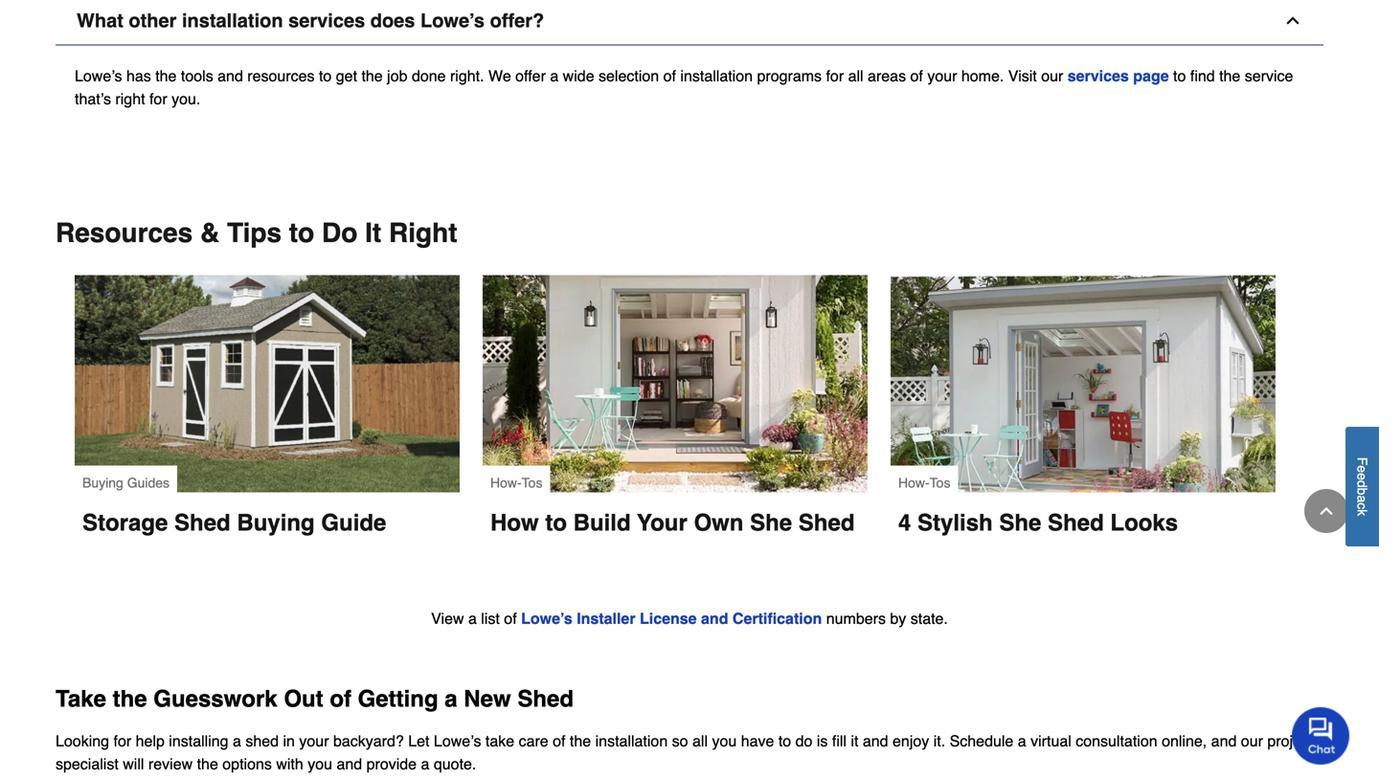 Task type: locate. For each thing, give the bounding box(es) containing it.
0 vertical spatial for
[[826, 67, 844, 85]]

take
[[56, 686, 106, 713]]

the
[[155, 67, 177, 85], [361, 67, 383, 85], [1219, 67, 1240, 85], [113, 686, 147, 713], [570, 733, 591, 751], [197, 756, 218, 773]]

by
[[890, 610, 906, 628]]

1 horizontal spatial buying
[[237, 510, 315, 536]]

2 how- from the left
[[898, 476, 930, 491]]

that's
[[75, 90, 111, 108]]

services inside button
[[288, 10, 365, 32]]

what other installation services does lowe's offer? button
[[56, 0, 1323, 46]]

lowe's up quote. on the bottom of page
[[434, 733, 481, 751]]

0 horizontal spatial our
[[1041, 67, 1063, 85]]

stylish
[[917, 510, 993, 536]]

0 vertical spatial all
[[848, 67, 863, 85]]

tools
[[181, 67, 213, 85]]

tos up 'how' at left
[[522, 476, 542, 491]]

of right care
[[553, 733, 565, 751]]

how- for how
[[490, 476, 522, 491]]

for inside looking for help installing a shed in your backyard? let lowe's take care of the installation so all you have to do is fill it and enjoy it. schedule a virtual consultation online, and our project specialist will review the options with you and provide a quote.
[[113, 733, 131, 751]]

scroll to top element
[[1304, 489, 1348, 533]]

schedule
[[950, 733, 1014, 751]]

1 tos from the left
[[522, 476, 542, 491]]

lowe's inside looking for help installing a shed in your backyard? let lowe's take care of the installation so all you have to do is fill it and enjoy it. schedule a virtual consultation online, and our project specialist will review the options with you and provide a quote.
[[434, 733, 481, 751]]

the inside to find the service that's right for you.
[[1219, 67, 1240, 85]]

2 tos from the left
[[930, 476, 950, 491]]

of right out
[[330, 686, 351, 713]]

lowe's installer license and certification link
[[521, 610, 822, 628]]

our left project
[[1241, 733, 1263, 751]]

1 horizontal spatial tos
[[930, 476, 950, 491]]

installer
[[577, 610, 635, 628]]

1 horizontal spatial how-
[[898, 476, 930, 491]]

offer
[[515, 67, 546, 85]]

resources
[[247, 67, 315, 85]]

all
[[848, 67, 863, 85], [692, 733, 708, 751]]

a left virtual
[[1018, 733, 1026, 751]]

your left home.
[[927, 67, 957, 85]]

how-tos up 4
[[898, 476, 950, 491]]

1 she from the left
[[750, 510, 792, 536]]

0 horizontal spatial all
[[692, 733, 708, 751]]

2 how-tos from the left
[[898, 476, 950, 491]]

a up k on the right
[[1355, 495, 1370, 503]]

storage
[[82, 510, 168, 536]]

take the guesswork out of getting a new shed
[[56, 686, 574, 713]]

0 horizontal spatial tos
[[522, 476, 542, 491]]

storage shed buying guide
[[82, 510, 386, 536]]

a left new
[[445, 686, 457, 713]]

1 vertical spatial all
[[692, 733, 708, 751]]

does
[[370, 10, 415, 32]]

tos up stylish
[[930, 476, 950, 491]]

how-tos up 'how' at left
[[490, 476, 542, 491]]

a gray and white wood storage shed with windows and twin doors set up in a fenced backyard. image
[[75, 276, 460, 493]]

of
[[663, 67, 676, 85], [910, 67, 923, 85], [504, 610, 517, 628], [330, 686, 351, 713], [553, 733, 565, 751]]

provide
[[366, 756, 417, 773]]

guesswork
[[153, 686, 277, 713]]

1 horizontal spatial how-tos
[[898, 476, 950, 491]]

f
[[1355, 457, 1370, 466]]

resources & tips to do it right
[[56, 218, 457, 249]]

a left list
[[468, 610, 477, 628]]

to
[[319, 67, 332, 85], [1173, 67, 1186, 85], [289, 218, 314, 249], [545, 510, 567, 536], [778, 733, 791, 751]]

virtual
[[1031, 733, 1071, 751]]

what
[[77, 10, 123, 32]]

to inside to find the service that's right for you.
[[1173, 67, 1186, 85]]

how-tos
[[490, 476, 542, 491], [898, 476, 950, 491]]

1 horizontal spatial services
[[1068, 67, 1129, 85]]

1 horizontal spatial installation
[[595, 733, 668, 751]]

own
[[694, 510, 744, 536]]

you right with
[[308, 756, 332, 773]]

0 horizontal spatial how-
[[490, 476, 522, 491]]

do
[[795, 733, 813, 751]]

for
[[826, 67, 844, 85], [149, 90, 167, 108], [113, 733, 131, 751]]

chat invite button image
[[1292, 707, 1350, 765]]

of right selection
[[663, 67, 676, 85]]

how- up 4
[[898, 476, 930, 491]]

our right visit
[[1041, 67, 1063, 85]]

for up will
[[113, 733, 131, 751]]

and right tools
[[218, 67, 243, 85]]

looking for help installing a shed in your backyard? let lowe's take care of the installation so all you have to do is fill it and enjoy it. schedule a virtual consultation online, and our project specialist will review the options with you and provide a quote.
[[56, 733, 1313, 773]]

1 vertical spatial buying
[[237, 510, 315, 536]]

for right programs
[[826, 67, 844, 85]]

2 vertical spatial for
[[113, 733, 131, 751]]

installation up tools
[[182, 10, 283, 32]]

how-tos for how
[[490, 476, 542, 491]]

our
[[1041, 67, 1063, 85], [1241, 733, 1263, 751]]

right.
[[450, 67, 484, 85]]

out
[[284, 686, 323, 713]]

0 horizontal spatial services
[[288, 10, 365, 32]]

0 vertical spatial our
[[1041, 67, 1063, 85]]

0 horizontal spatial your
[[299, 733, 329, 751]]

installation down what other installation services does lowe's offer? button
[[680, 67, 753, 85]]

shed
[[174, 510, 231, 536], [798, 510, 855, 536], [1048, 510, 1104, 536], [517, 686, 574, 713]]

1 vertical spatial your
[[299, 733, 329, 751]]

0 horizontal spatial installation
[[182, 10, 283, 32]]

0 horizontal spatial how-tos
[[490, 476, 542, 491]]

and
[[218, 67, 243, 85], [701, 610, 728, 628], [863, 733, 888, 751], [1211, 733, 1237, 751], [337, 756, 362, 773]]

services
[[288, 10, 365, 32], [1068, 67, 1129, 85]]

all left areas
[[848, 67, 863, 85]]

1 horizontal spatial you
[[712, 733, 737, 751]]

your
[[927, 67, 957, 85], [299, 733, 329, 751]]

shed up care
[[517, 686, 574, 713]]

you left have
[[712, 733, 737, 751]]

e
[[1355, 466, 1370, 473], [1355, 473, 1370, 480]]

0 vertical spatial installation
[[182, 10, 283, 32]]

take
[[485, 733, 514, 751]]

1 horizontal spatial she
[[999, 510, 1041, 536]]

review
[[148, 756, 193, 773]]

our inside looking for help installing a shed in your backyard? let lowe's take care of the installation so all you have to do is fill it and enjoy it. schedule a virtual consultation online, and our project specialist will review the options with you and provide a quote.
[[1241, 733, 1263, 751]]

done
[[412, 67, 446, 85]]

other
[[129, 10, 177, 32]]

1 vertical spatial services
[[1068, 67, 1129, 85]]

the right care
[[570, 733, 591, 751]]

she
[[750, 510, 792, 536], [999, 510, 1041, 536]]

the right has
[[155, 67, 177, 85]]

2 vertical spatial installation
[[595, 733, 668, 751]]

1 vertical spatial installation
[[680, 67, 753, 85]]

0 horizontal spatial buying
[[82, 476, 123, 491]]

has
[[126, 67, 151, 85]]

all right "so"
[[692, 733, 708, 751]]

1 how-tos from the left
[[490, 476, 542, 491]]

a
[[550, 67, 559, 85], [1355, 495, 1370, 503], [468, 610, 477, 628], [445, 686, 457, 713], [233, 733, 241, 751], [1018, 733, 1026, 751], [421, 756, 429, 773]]

1 how- from the left
[[490, 476, 522, 491]]

she right stylish
[[999, 510, 1041, 536]]

1 horizontal spatial our
[[1241, 733, 1263, 751]]

0 vertical spatial your
[[927, 67, 957, 85]]

0 horizontal spatial you
[[308, 756, 332, 773]]

view a list of lowe's installer license and certification numbers by state.
[[431, 610, 948, 628]]

your inside looking for help installing a shed in your backyard? let lowe's take care of the installation so all you have to do is fill it and enjoy it. schedule a virtual consultation online, and our project specialist will review the options with you and provide a quote.
[[299, 733, 329, 751]]

1 horizontal spatial your
[[927, 67, 957, 85]]

is
[[817, 733, 828, 751]]

installation
[[182, 10, 283, 32], [680, 67, 753, 85], [595, 733, 668, 751]]

state.
[[910, 610, 948, 628]]

1 horizontal spatial for
[[149, 90, 167, 108]]

she right the own at bottom
[[750, 510, 792, 536]]

tos for to
[[522, 476, 542, 491]]

the down installing
[[197, 756, 218, 773]]

a inside button
[[1355, 495, 1370, 503]]

lowe's
[[420, 10, 485, 32], [75, 67, 122, 85], [521, 610, 572, 628], [434, 733, 481, 751]]

1 vertical spatial for
[[149, 90, 167, 108]]

a storage shed set up as a home office she shed with french doors and office furnishings. image
[[891, 276, 1276, 493]]

tos
[[522, 476, 542, 491], [930, 476, 950, 491]]

buying left guides
[[82, 476, 123, 491]]

e up the b
[[1355, 473, 1370, 480]]

0 vertical spatial you
[[712, 733, 737, 751]]

how-
[[490, 476, 522, 491], [898, 476, 930, 491]]

e up d
[[1355, 466, 1370, 473]]

a left shed
[[233, 733, 241, 751]]

lowe's up right. on the top left of page
[[420, 10, 485, 32]]

and right the it
[[863, 733, 888, 751]]

services left page
[[1068, 67, 1129, 85]]

your right in
[[299, 733, 329, 751]]

1 vertical spatial you
[[308, 756, 332, 773]]

b
[[1355, 488, 1370, 495]]

enjoy
[[893, 733, 929, 751]]

shed left looks
[[1048, 510, 1104, 536]]

for left you.
[[149, 90, 167, 108]]

0 horizontal spatial for
[[113, 733, 131, 751]]

how
[[490, 510, 539, 536]]

tos for stylish
[[930, 476, 950, 491]]

0 vertical spatial services
[[288, 10, 365, 32]]

lowe's inside button
[[420, 10, 485, 32]]

buying left guide
[[237, 510, 315, 536]]

home.
[[961, 67, 1004, 85]]

how- up 'how' at left
[[490, 476, 522, 491]]

1 vertical spatial our
[[1241, 733, 1263, 751]]

tips
[[227, 218, 282, 249]]

right
[[115, 90, 145, 108]]

services up get
[[288, 10, 365, 32]]

looks
[[1110, 510, 1178, 536]]

installation inside looking for help installing a shed in your backyard? let lowe's take care of the installation so all you have to do is fill it and enjoy it. schedule a virtual consultation online, and our project specialist will review the options with you and provide a quote.
[[595, 733, 668, 751]]

and right license
[[701, 610, 728, 628]]

do
[[322, 218, 358, 249]]

project
[[1267, 733, 1313, 751]]

job
[[387, 67, 407, 85]]

4 stylish she shed looks
[[898, 510, 1178, 536]]

you
[[712, 733, 737, 751], [308, 756, 332, 773]]

0 horizontal spatial she
[[750, 510, 792, 536]]

&
[[200, 218, 219, 249]]

the right find
[[1219, 67, 1240, 85]]

installation left "so"
[[595, 733, 668, 751]]

right
[[389, 218, 457, 249]]

options
[[222, 756, 272, 773]]



Task type: vqa. For each thing, say whether or not it's contained in the screenshot.
left you
yes



Task type: describe. For each thing, give the bounding box(es) containing it.
quote.
[[434, 756, 476, 773]]

a down let
[[421, 756, 429, 773]]

page
[[1133, 67, 1169, 85]]

1 horizontal spatial all
[[848, 67, 863, 85]]

offer?
[[490, 10, 544, 32]]

of right list
[[504, 610, 517, 628]]

the left the job
[[361, 67, 383, 85]]

and right online,
[[1211, 733, 1237, 751]]

we
[[488, 67, 511, 85]]

d
[[1355, 480, 1370, 488]]

it.
[[933, 733, 945, 751]]

you.
[[172, 90, 200, 108]]

build
[[573, 510, 631, 536]]

of right areas
[[910, 67, 923, 85]]

visit
[[1008, 67, 1037, 85]]

f e e d b a c k
[[1355, 457, 1370, 516]]

getting
[[358, 686, 438, 713]]

what other installation services does lowe's offer?
[[77, 10, 544, 32]]

k
[[1355, 510, 1370, 516]]

chevron up image
[[1317, 502, 1336, 521]]

for inside to find the service that's right for you.
[[149, 90, 167, 108]]

0 vertical spatial buying
[[82, 476, 123, 491]]

all inside looking for help installing a shed in your backyard? let lowe's take care of the installation so all you have to do is fill it and enjoy it. schedule a virtual consultation online, and our project specialist will review the options with you and provide a quote.
[[692, 733, 708, 751]]

get
[[336, 67, 357, 85]]

selection
[[599, 67, 659, 85]]

guides
[[127, 476, 170, 491]]

certification
[[733, 610, 822, 628]]

2 horizontal spatial for
[[826, 67, 844, 85]]

areas
[[868, 67, 906, 85]]

looking
[[56, 733, 109, 751]]

new
[[464, 686, 511, 713]]

help
[[136, 733, 165, 751]]

2 e from the top
[[1355, 473, 1370, 480]]

specialist
[[56, 756, 119, 773]]

how-tos for 4
[[898, 476, 950, 491]]

buying guides
[[82, 476, 170, 491]]

view
[[431, 610, 464, 628]]

let
[[408, 733, 429, 751]]

lowe's has the tools and resources to get the job done right. we offer a wide selection of installation programs for all areas of your home. visit our services page
[[75, 67, 1169, 85]]

online,
[[1162, 733, 1207, 751]]

c
[[1355, 503, 1370, 510]]

have
[[741, 733, 774, 751]]

with
[[276, 756, 303, 773]]

it
[[365, 218, 381, 249]]

a video about building a she shed. image
[[483, 276, 868, 493]]

your
[[637, 510, 687, 536]]

so
[[672, 733, 688, 751]]

how to build your own she shed
[[490, 510, 855, 536]]

chevron up image
[[1283, 11, 1302, 30]]

backyard?
[[333, 733, 404, 751]]

1 e from the top
[[1355, 466, 1370, 473]]

and down backyard?
[[337, 756, 362, 773]]

shed left 4
[[798, 510, 855, 536]]

list
[[481, 610, 500, 628]]

programs
[[757, 67, 822, 85]]

services page link
[[1068, 67, 1169, 85]]

shed
[[245, 733, 279, 751]]

license
[[640, 610, 697, 628]]

will
[[123, 756, 144, 773]]

lowe's right list
[[521, 610, 572, 628]]

the up help
[[113, 686, 147, 713]]

numbers
[[826, 610, 886, 628]]

4
[[898, 510, 911, 536]]

how- for 4
[[898, 476, 930, 491]]

guide
[[321, 510, 386, 536]]

lowe's up the that's
[[75, 67, 122, 85]]

a right "offer"
[[550, 67, 559, 85]]

shed right 'storage'
[[174, 510, 231, 536]]

2 horizontal spatial installation
[[680, 67, 753, 85]]

resources
[[56, 218, 193, 249]]

consultation
[[1076, 733, 1157, 751]]

to inside looking for help installing a shed in your backyard? let lowe's take care of the installation so all you have to do is fill it and enjoy it. schedule a virtual consultation online, and our project specialist will review the options with you and provide a quote.
[[778, 733, 791, 751]]

f e e d b a c k button
[[1346, 427, 1379, 547]]

to find the service that's right for you.
[[75, 67, 1293, 108]]

of inside looking for help installing a shed in your backyard? let lowe's take care of the installation so all you have to do is fill it and enjoy it. schedule a virtual consultation online, and our project specialist will review the options with you and provide a quote.
[[553, 733, 565, 751]]

installing
[[169, 733, 228, 751]]

service
[[1245, 67, 1293, 85]]

fill
[[832, 733, 847, 751]]

care
[[519, 733, 548, 751]]

find
[[1190, 67, 1215, 85]]

in
[[283, 733, 295, 751]]

it
[[851, 733, 858, 751]]

installation inside button
[[182, 10, 283, 32]]

2 she from the left
[[999, 510, 1041, 536]]



